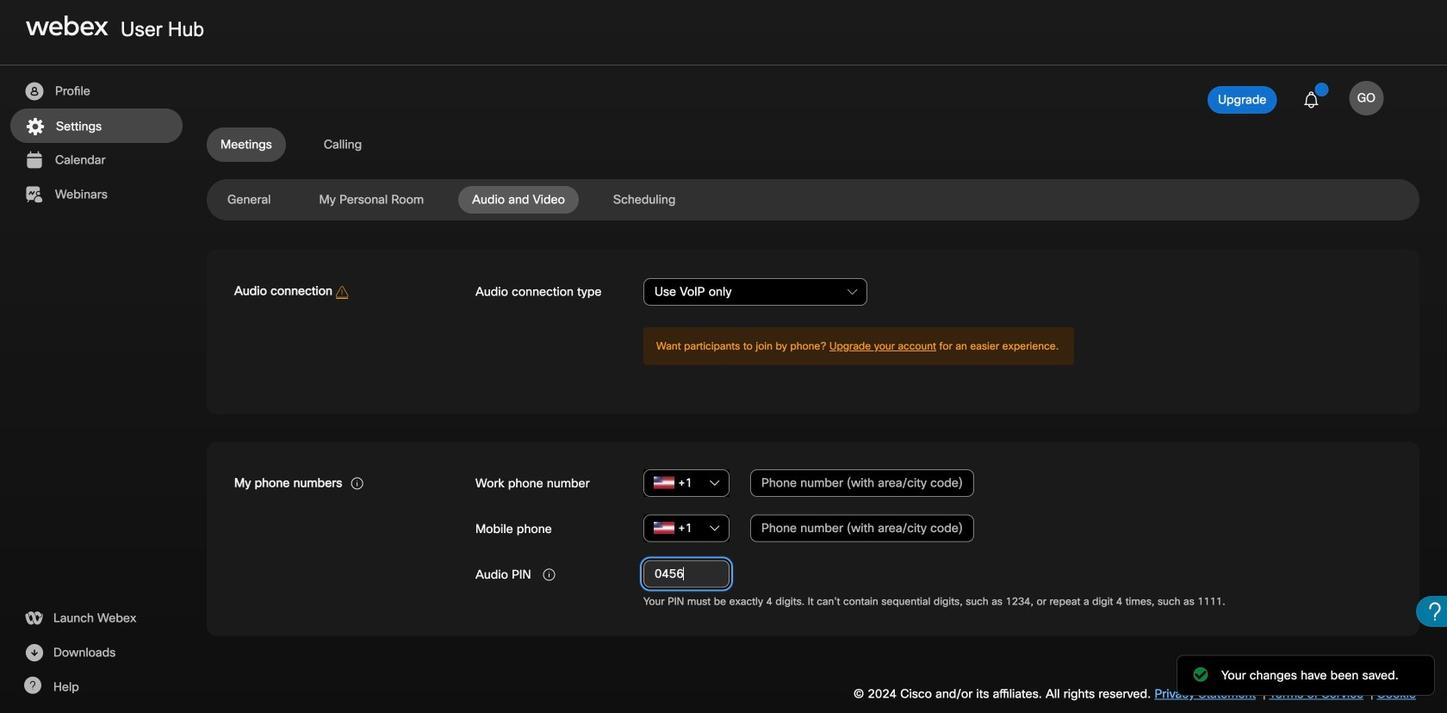 Task type: locate. For each thing, give the bounding box(es) containing it.
new image inside work phone number group
[[654, 477, 675, 489]]

None text field
[[644, 561, 730, 588]]

1 vertical spatial tab list
[[207, 186, 1420, 214]]

     search field
[[644, 470, 730, 497], [644, 515, 730, 543]]

Work phone text field
[[751, 470, 975, 497]]

     search field inside mobile phone 'group'
[[644, 515, 730, 543]]

0 vertical spatial new image
[[654, 477, 675, 489]]

     search field inside work phone number group
[[644, 470, 730, 497]]

mds people circle_filled image
[[23, 81, 45, 102]]

mds settings_filled image
[[24, 116, 46, 137]]

mds check circle badge_filled image
[[1193, 667, 1210, 684]]

new image
[[654, 477, 675, 489], [654, 522, 675, 535]]

1 new image from the top
[[654, 477, 675, 489]]

1      search field from the top
[[644, 470, 730, 497]]

settings element
[[0, 128, 1448, 714]]

1 vertical spatial      search field
[[644, 515, 730, 543]]

2 new image from the top
[[654, 522, 675, 535]]

mobile phone group
[[476, 498, 1393, 543]]

ng help active image
[[23, 677, 41, 695]]

2      search field from the top
[[644, 515, 730, 543]]

tab list
[[207, 128, 1420, 162], [207, 186, 1420, 214]]

new image inside mobile phone 'group'
[[654, 522, 675, 535]]

1 vertical spatial new image
[[654, 522, 675, 535]]

0 vertical spatial      search field
[[644, 470, 730, 497]]

0 vertical spatial tab list
[[207, 128, 1420, 162]]



Task type: describe. For each thing, give the bounding box(es) containing it.
mds webex helix filled image
[[23, 608, 44, 629]]

Mobile phone number text field
[[751, 515, 975, 543]]

     search field for new icon in the mobile phone 'group'
[[644, 515, 730, 543]]

new image for work phone text box at the bottom right
[[654, 477, 675, 489]]

new image for mobile phone number text field
[[654, 522, 675, 535]]

work phone number group
[[476, 470, 1393, 498]]

mds content download_filled image
[[23, 643, 45, 664]]

mds webinar_filled image
[[23, 184, 45, 205]]

     search field for new icon inside the work phone number group
[[644, 470, 730, 497]]

2 tab list from the top
[[207, 186, 1420, 214]]

1 tab list from the top
[[207, 128, 1420, 162]]

mds meetings_filled image
[[23, 150, 45, 171]]

cisco webex image
[[26, 16, 109, 36]]



Task type: vqa. For each thing, say whether or not it's contained in the screenshot.
mds message queing_bold image
no



